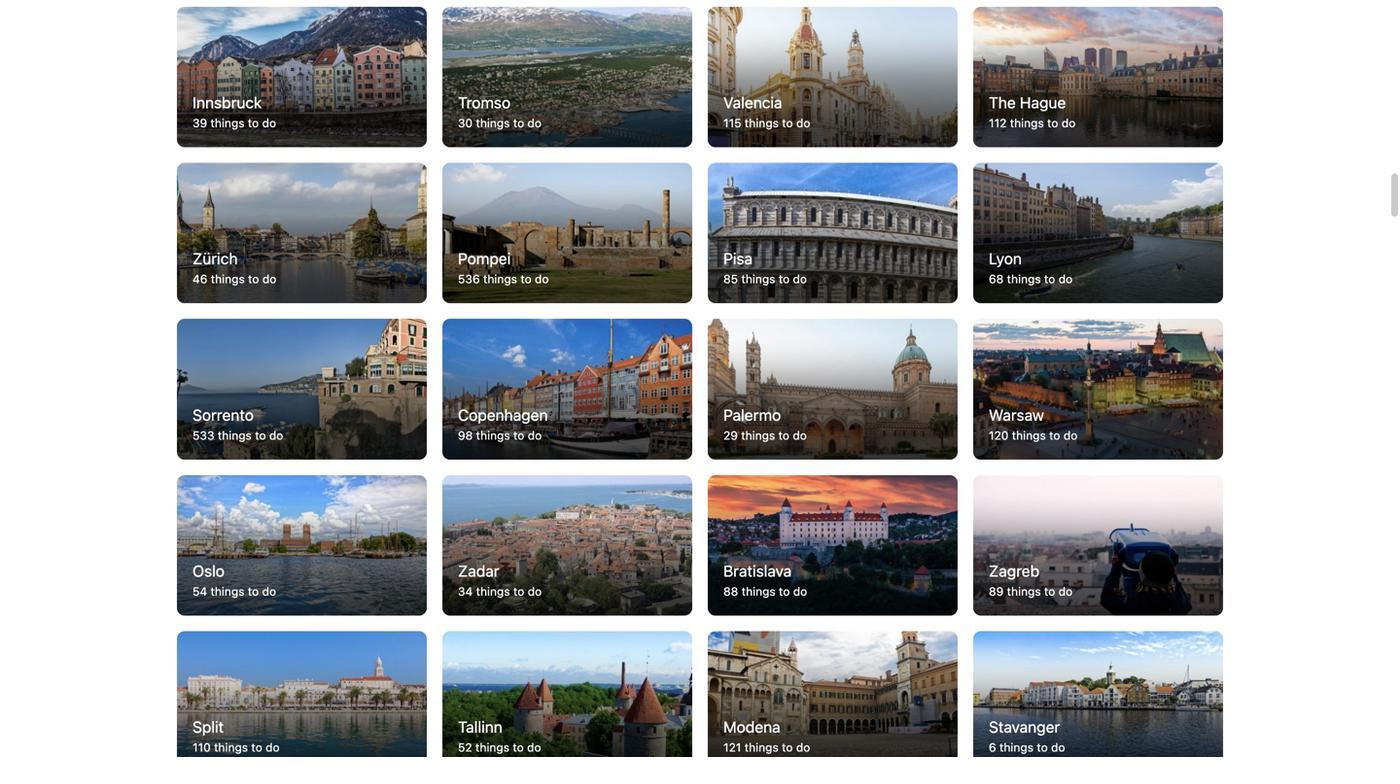 Task type: describe. For each thing, give the bounding box(es) containing it.
34
[[458, 585, 473, 598]]

split 110 things to do
[[193, 718, 280, 755]]

do for warsaw
[[1064, 429, 1078, 442]]

innsbruck 39 things to do
[[193, 93, 276, 130]]

valencia 115 things to do
[[724, 93, 811, 130]]

to for lyon
[[1044, 272, 1056, 286]]

to for innsbruck
[[248, 116, 259, 130]]

things for tromso
[[476, 116, 510, 130]]

to for oslo
[[248, 585, 259, 598]]

lyon image
[[973, 163, 1223, 304]]

do for copenhagen
[[528, 429, 542, 442]]

to for zagreb
[[1044, 585, 1056, 598]]

lyon
[[989, 250, 1022, 268]]

copenhagen 98 things to do
[[458, 406, 548, 442]]

things for pompei
[[483, 272, 517, 286]]

zürich image
[[177, 163, 427, 304]]

to for palermo
[[779, 429, 790, 442]]

112
[[989, 116, 1007, 130]]

zagreb
[[989, 562, 1040, 580]]

stavanger image
[[973, 631, 1223, 758]]

6
[[989, 741, 996, 755]]

zürich
[[193, 250, 238, 268]]

split
[[193, 718, 224, 737]]

39
[[193, 116, 207, 130]]

things inside the hague 112 things to do
[[1010, 116, 1044, 130]]

do for sorrento
[[269, 429, 283, 442]]

do for zürich
[[262, 272, 276, 286]]

do for palermo
[[793, 429, 807, 442]]

to for valencia
[[782, 116, 793, 130]]

warsaw 120 things to do
[[989, 406, 1078, 442]]

things for zadar
[[476, 585, 510, 598]]

to for tallinn
[[513, 741, 524, 755]]

88
[[724, 585, 738, 598]]

to for zadar
[[513, 585, 524, 598]]

bratislava image
[[708, 475, 958, 616]]

warsaw image
[[973, 319, 1223, 460]]

stavanger 6 things to do
[[989, 718, 1065, 755]]

copenhagen image
[[442, 319, 692, 460]]

zagreb image
[[973, 475, 1223, 616]]

536
[[458, 272, 480, 286]]

30
[[458, 116, 473, 130]]

54
[[193, 585, 207, 598]]

85
[[724, 272, 738, 286]]

tallinn image
[[442, 631, 692, 758]]

to for stavanger
[[1037, 741, 1048, 755]]

do for oslo
[[262, 585, 276, 598]]

46
[[193, 272, 207, 286]]

innsbruck image
[[177, 7, 427, 147]]

to for copenhagen
[[513, 429, 525, 442]]

pisa image
[[708, 163, 958, 304]]

to for split
[[251, 741, 262, 755]]

things for warsaw
[[1012, 429, 1046, 442]]

split image
[[177, 631, 427, 758]]

pompei
[[458, 250, 511, 268]]

things for split
[[214, 741, 248, 755]]

zadar
[[458, 562, 499, 580]]

tallinn
[[458, 718, 503, 737]]

do for innsbruck
[[262, 116, 276, 130]]

things for tallinn
[[476, 741, 510, 755]]

things for oslo
[[211, 585, 245, 598]]

to for warsaw
[[1049, 429, 1060, 442]]

the hague image
[[973, 7, 1223, 147]]

to for bratislava
[[779, 585, 790, 598]]

to for modena
[[782, 741, 793, 755]]

things for palermo
[[741, 429, 775, 442]]

zadar 34 things to do
[[458, 562, 542, 598]]

do for tromso
[[528, 116, 542, 130]]

pisa 85 things to do
[[724, 250, 807, 286]]



Task type: locate. For each thing, give the bounding box(es) containing it.
52
[[458, 741, 472, 755]]

do for lyon
[[1059, 272, 1073, 286]]

things inside pompei 536 things to do
[[483, 272, 517, 286]]

to down hague
[[1047, 116, 1058, 130]]

to right 54
[[248, 585, 259, 598]]

things inside sorrento 533 things to do
[[218, 429, 252, 442]]

do down stavanger
[[1051, 741, 1065, 755]]

to inside valencia 115 things to do
[[782, 116, 793, 130]]

to for tromso
[[513, 116, 524, 130]]

to down the bratislava
[[779, 585, 790, 598]]

do inside innsbruck 39 things to do
[[262, 116, 276, 130]]

things inside warsaw 120 things to do
[[1012, 429, 1046, 442]]

do right 39
[[262, 116, 276, 130]]

things for stavanger
[[1000, 741, 1034, 755]]

do inside pompei 536 things to do
[[535, 272, 549, 286]]

oslo 54 things to do
[[193, 562, 276, 598]]

things for sorrento
[[218, 429, 252, 442]]

to right 85 on the right of page
[[779, 272, 790, 286]]

do inside 'stavanger 6 things to do'
[[1051, 741, 1065, 755]]

things down zadar
[[476, 585, 510, 598]]

do inside split 110 things to do
[[266, 741, 280, 755]]

things inside the oslo 54 things to do
[[211, 585, 245, 598]]

things for zürich
[[211, 272, 245, 286]]

bratislava
[[724, 562, 792, 580]]

lyon 68 things to do
[[989, 250, 1073, 286]]

to right 68
[[1044, 272, 1056, 286]]

110
[[193, 741, 211, 755]]

things inside valencia 115 things to do
[[745, 116, 779, 130]]

modena image
[[708, 631, 958, 758]]

sorrento
[[193, 406, 254, 424]]

things down zürich
[[211, 272, 245, 286]]

to inside pisa 85 things to do
[[779, 272, 790, 286]]

do inside bratislava 88 things to do
[[793, 585, 807, 598]]

do right 121
[[796, 741, 810, 755]]

do
[[262, 116, 276, 130], [528, 116, 542, 130], [796, 116, 811, 130], [1062, 116, 1076, 130], [262, 272, 276, 286], [535, 272, 549, 286], [793, 272, 807, 286], [1059, 272, 1073, 286], [269, 429, 283, 442], [528, 429, 542, 442], [793, 429, 807, 442], [1064, 429, 1078, 442], [262, 585, 276, 598], [528, 585, 542, 598], [793, 585, 807, 598], [1059, 585, 1073, 598], [266, 741, 280, 755], [527, 741, 541, 755], [796, 741, 810, 755], [1051, 741, 1065, 755]]

things down stavanger
[[1000, 741, 1034, 755]]

do for bratislava
[[793, 585, 807, 598]]

to down 'valencia'
[[782, 116, 793, 130]]

to down "copenhagen"
[[513, 429, 525, 442]]

things down hague
[[1010, 116, 1044, 130]]

bratislava 88 things to do
[[724, 562, 807, 598]]

things down tallinn
[[476, 741, 510, 755]]

things down the bratislava
[[742, 585, 776, 598]]

do inside warsaw 120 things to do
[[1064, 429, 1078, 442]]

to for pompei
[[521, 272, 532, 286]]

do right 54
[[262, 585, 276, 598]]

to inside zagreb 89 things to do
[[1044, 585, 1056, 598]]

tromso image
[[442, 7, 692, 147]]

things inside copenhagen 98 things to do
[[476, 429, 510, 442]]

do right 85 on the right of page
[[793, 272, 807, 286]]

do inside sorrento 533 things to do
[[269, 429, 283, 442]]

do inside the oslo 54 things to do
[[262, 585, 276, 598]]

palermo image
[[708, 319, 958, 460]]

121
[[724, 741, 741, 755]]

valencia image
[[708, 7, 958, 147]]

to inside zürich 46 things to do
[[248, 272, 259, 286]]

to inside innsbruck 39 things to do
[[248, 116, 259, 130]]

modena 121 things to do
[[724, 718, 810, 755]]

to inside the hague 112 things to do
[[1047, 116, 1058, 130]]

to inside tromso 30 things to do
[[513, 116, 524, 130]]

things inside split 110 things to do
[[214, 741, 248, 755]]

to down innsbruck
[[248, 116, 259, 130]]

tromso
[[458, 93, 511, 112]]

120
[[989, 429, 1009, 442]]

palermo 29 things to do
[[724, 406, 807, 442]]

do right the 89
[[1059, 585, 1073, 598]]

sorrento image
[[177, 319, 427, 460]]

stavanger
[[989, 718, 1060, 737]]

do inside valencia 115 things to do
[[796, 116, 811, 130]]

to right 46
[[248, 272, 259, 286]]

do inside pisa 85 things to do
[[793, 272, 807, 286]]

oslo
[[193, 562, 225, 580]]

things inside bratislava 88 things to do
[[742, 585, 776, 598]]

do for zagreb
[[1059, 585, 1073, 598]]

to inside zadar 34 things to do
[[513, 585, 524, 598]]

533
[[193, 429, 214, 442]]

to
[[248, 116, 259, 130], [513, 116, 524, 130], [782, 116, 793, 130], [1047, 116, 1058, 130], [248, 272, 259, 286], [521, 272, 532, 286], [779, 272, 790, 286], [1044, 272, 1056, 286], [255, 429, 266, 442], [513, 429, 525, 442], [779, 429, 790, 442], [1049, 429, 1060, 442], [248, 585, 259, 598], [513, 585, 524, 598], [779, 585, 790, 598], [1044, 585, 1056, 598], [251, 741, 262, 755], [513, 741, 524, 755], [782, 741, 793, 755], [1037, 741, 1048, 755]]

do right 68
[[1059, 272, 1073, 286]]

things inside tallinn 52 things to do
[[476, 741, 510, 755]]

zagreb 89 things to do
[[989, 562, 1073, 598]]

to right "30" in the top of the page
[[513, 116, 524, 130]]

hague
[[1020, 93, 1066, 112]]

do right '536'
[[535, 272, 549, 286]]

do inside zürich 46 things to do
[[262, 272, 276, 286]]

to right 533
[[255, 429, 266, 442]]

things for zagreb
[[1007, 585, 1041, 598]]

do down hague
[[1062, 116, 1076, 130]]

things down the tromso
[[476, 116, 510, 130]]

things for innsbruck
[[211, 116, 245, 130]]

do inside tromso 30 things to do
[[528, 116, 542, 130]]

things down innsbruck
[[211, 116, 245, 130]]

29
[[724, 429, 738, 442]]

to inside bratislava 88 things to do
[[779, 585, 790, 598]]

to inside the oslo 54 things to do
[[248, 585, 259, 598]]

do right "30" in the top of the page
[[528, 116, 542, 130]]

to inside lyon 68 things to do
[[1044, 272, 1056, 286]]

to inside sorrento 533 things to do
[[255, 429, 266, 442]]

pompei 536 things to do
[[458, 250, 549, 286]]

do for zadar
[[528, 585, 542, 598]]

do for modena
[[796, 741, 810, 755]]

to inside warsaw 120 things to do
[[1049, 429, 1060, 442]]

do inside lyon 68 things to do
[[1059, 272, 1073, 286]]

things inside 'modena 121 things to do'
[[745, 741, 779, 755]]

to for sorrento
[[255, 429, 266, 442]]

do right 88
[[793, 585, 807, 598]]

to inside 'stavanger 6 things to do'
[[1037, 741, 1048, 755]]

things inside zürich 46 things to do
[[211, 272, 245, 286]]

things down lyon
[[1007, 272, 1041, 286]]

to right the 89
[[1044, 585, 1056, 598]]

89
[[989, 585, 1004, 598]]

things down 'valencia'
[[745, 116, 779, 130]]

things for copenhagen
[[476, 429, 510, 442]]

things down sorrento
[[218, 429, 252, 442]]

do inside zagreb 89 things to do
[[1059, 585, 1073, 598]]

things inside tromso 30 things to do
[[476, 116, 510, 130]]

do right the 29
[[793, 429, 807, 442]]

to inside the palermo 29 things to do
[[779, 429, 790, 442]]

do for split
[[266, 741, 280, 755]]

to down stavanger
[[1037, 741, 1048, 755]]

things inside zadar 34 things to do
[[476, 585, 510, 598]]

valencia
[[724, 93, 782, 112]]

things for pisa
[[741, 272, 775, 286]]

things inside lyon 68 things to do
[[1007, 272, 1041, 286]]

to inside copenhagen 98 things to do
[[513, 429, 525, 442]]

do right 46
[[262, 272, 276, 286]]

do inside 'modena 121 things to do'
[[796, 741, 810, 755]]

do inside the hague 112 things to do
[[1062, 116, 1076, 130]]

to down palermo
[[779, 429, 790, 442]]

things
[[211, 116, 245, 130], [476, 116, 510, 130], [745, 116, 779, 130], [1010, 116, 1044, 130], [211, 272, 245, 286], [483, 272, 517, 286], [741, 272, 775, 286], [1007, 272, 1041, 286], [218, 429, 252, 442], [476, 429, 510, 442], [741, 429, 775, 442], [1012, 429, 1046, 442], [211, 585, 245, 598], [476, 585, 510, 598], [742, 585, 776, 598], [1007, 585, 1041, 598], [214, 741, 248, 755], [476, 741, 510, 755], [745, 741, 779, 755], [1000, 741, 1034, 755]]

to right the 52
[[513, 741, 524, 755]]

things inside pisa 85 things to do
[[741, 272, 775, 286]]

do for stavanger
[[1051, 741, 1065, 755]]

things inside innsbruck 39 things to do
[[211, 116, 245, 130]]

68
[[989, 272, 1004, 286]]

things for modena
[[745, 741, 779, 755]]

the
[[989, 93, 1016, 112]]

oslo image
[[177, 475, 427, 616]]

things inside zagreb 89 things to do
[[1007, 585, 1041, 598]]

do inside zadar 34 things to do
[[528, 585, 542, 598]]

do inside the palermo 29 things to do
[[793, 429, 807, 442]]

98
[[458, 429, 473, 442]]

do inside tallinn 52 things to do
[[527, 741, 541, 755]]

to right '536'
[[521, 272, 532, 286]]

to right 110
[[251, 741, 262, 755]]

to for zürich
[[248, 272, 259, 286]]

do right the 52
[[527, 741, 541, 755]]

pisa
[[724, 250, 753, 268]]

things right 85 on the right of page
[[741, 272, 775, 286]]

to right 34
[[513, 585, 524, 598]]

things down modena
[[745, 741, 779, 755]]

warsaw
[[989, 406, 1044, 424]]

to right 121
[[782, 741, 793, 755]]

do right 110
[[266, 741, 280, 755]]

sorrento 533 things to do
[[193, 406, 283, 442]]

things down "copenhagen"
[[476, 429, 510, 442]]

modena
[[724, 718, 781, 737]]

tromso 30 things to do
[[458, 93, 542, 130]]

do for tallinn
[[527, 741, 541, 755]]

things right 110
[[214, 741, 248, 755]]

do for pisa
[[793, 272, 807, 286]]

do right 533
[[269, 429, 283, 442]]

things for bratislava
[[742, 585, 776, 598]]

things down warsaw
[[1012, 429, 1046, 442]]

tallinn 52 things to do
[[458, 718, 541, 755]]

the hague 112 things to do
[[989, 93, 1076, 130]]

things right 54
[[211, 585, 245, 598]]

palermo
[[724, 406, 781, 424]]

things for valencia
[[745, 116, 779, 130]]

things inside 'stavanger 6 things to do'
[[1000, 741, 1034, 755]]

to inside 'modena 121 things to do'
[[782, 741, 793, 755]]

things inside the palermo 29 things to do
[[741, 429, 775, 442]]

115
[[724, 116, 742, 130]]

do right 115 at the right top
[[796, 116, 811, 130]]

pompei image
[[442, 163, 692, 304]]

do for valencia
[[796, 116, 811, 130]]

to inside pompei 536 things to do
[[521, 272, 532, 286]]

things down zagreb
[[1007, 585, 1041, 598]]

do right 34
[[528, 585, 542, 598]]

to for pisa
[[779, 272, 790, 286]]

innsbruck
[[193, 93, 262, 112]]

do inside copenhagen 98 things to do
[[528, 429, 542, 442]]

to right 120
[[1049, 429, 1060, 442]]

do for pompei
[[535, 272, 549, 286]]

things for lyon
[[1007, 272, 1041, 286]]

to inside tallinn 52 things to do
[[513, 741, 524, 755]]

things down palermo
[[741, 429, 775, 442]]

do down "copenhagen"
[[528, 429, 542, 442]]

zürich 46 things to do
[[193, 250, 276, 286]]

to inside split 110 things to do
[[251, 741, 262, 755]]

copenhagen
[[458, 406, 548, 424]]

things down pompei
[[483, 272, 517, 286]]

zadar image
[[442, 475, 692, 616]]

do right 120
[[1064, 429, 1078, 442]]



Task type: vqa. For each thing, say whether or not it's contained in the screenshot.
'do' for Split
yes



